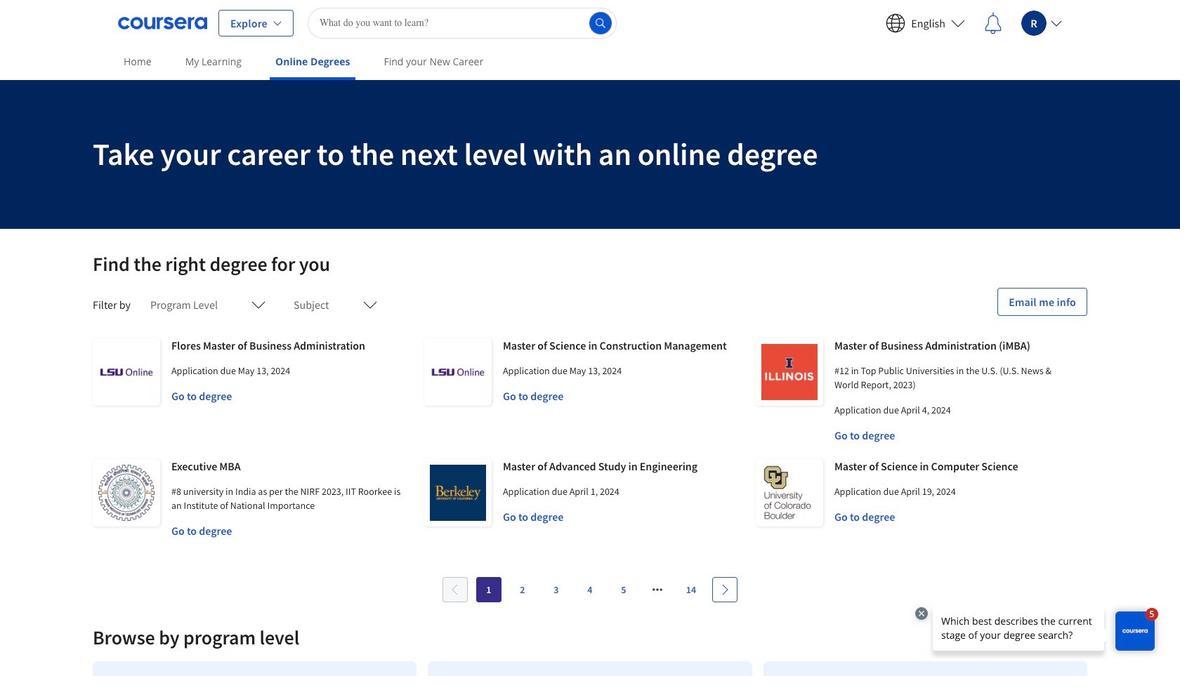 Task type: vqa. For each thing, say whether or not it's contained in the screenshot.
leftmost Louisiana State University "image"
yes



Task type: locate. For each thing, give the bounding box(es) containing it.
1 louisiana state university image from the left
[[93, 339, 160, 406]]

0 horizontal spatial louisiana state university image
[[93, 339, 160, 406]]

coursera image
[[118, 12, 207, 34]]

What do you want to learn? text field
[[308, 7, 617, 38]]

go to next page image
[[720, 585, 731, 596]]

None search field
[[308, 7, 617, 38]]

louisiana state university image
[[93, 339, 160, 406], [425, 339, 492, 406]]

1 horizontal spatial louisiana state university image
[[425, 339, 492, 406]]

university of illinois at urbana-champaign image
[[756, 339, 824, 406]]

iit roorkee image
[[93, 460, 160, 527]]

university of california, berkeley image
[[425, 460, 492, 527]]

list
[[87, 656, 1094, 677]]

2 louisiana state university image from the left
[[425, 339, 492, 406]]

university of colorado boulder image
[[756, 460, 824, 527]]



